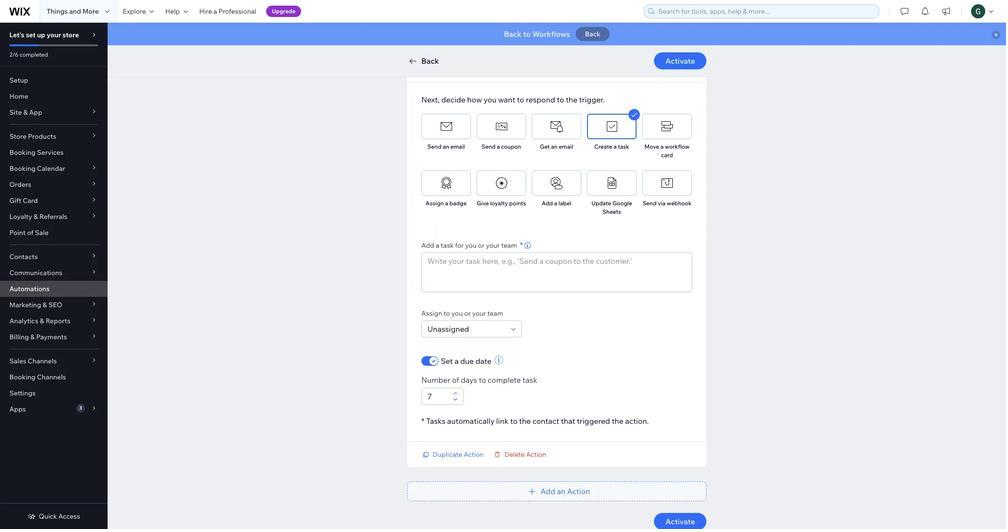 Task type: locate. For each thing, give the bounding box(es) containing it.
contacts button
[[0, 249, 108, 265]]

0 horizontal spatial you
[[452, 309, 463, 318]]

& for marketing
[[43, 301, 47, 309]]

0 vertical spatial activate
[[666, 56, 695, 66]]

send
[[428, 143, 442, 150], [482, 143, 496, 150], [643, 200, 657, 207]]

2 vertical spatial booking
[[9, 373, 35, 382]]

add
[[542, 200, 553, 207], [422, 241, 434, 250], [541, 487, 556, 496]]

booking
[[9, 148, 35, 157], [9, 164, 35, 173], [9, 373, 35, 382]]

channels down sales channels popup button
[[37, 373, 66, 382]]

an for add
[[557, 487, 566, 496]]

label
[[559, 200, 572, 207]]

Search for tools, apps, help & more... field
[[656, 5, 877, 18]]

close button
[[667, 59, 695, 68]]

a
[[214, 7, 217, 16], [472, 63, 476, 73], [497, 143, 500, 150], [614, 143, 617, 150], [661, 143, 664, 150], [445, 200, 449, 207], [554, 200, 558, 207], [436, 241, 440, 250], [455, 356, 459, 366]]

channels
[[28, 357, 57, 365], [37, 373, 66, 382]]

2 horizontal spatial back
[[585, 30, 601, 38]]

add an action button
[[407, 482, 707, 501]]

the
[[566, 95, 578, 104], [519, 416, 531, 426], [612, 416, 624, 426]]

point of sale link
[[0, 225, 108, 241]]

booking channels link
[[0, 369, 108, 385]]

a up how
[[472, 63, 476, 73]]

webhook
[[667, 200, 692, 207]]

number
[[422, 375, 451, 385]]

home
[[9, 92, 28, 101]]

help
[[165, 7, 180, 16]]

1 horizontal spatial category image
[[605, 176, 619, 190]]

None field
[[425, 321, 509, 337]]

0 horizontal spatial *
[[422, 416, 425, 426]]

0 horizontal spatial of
[[27, 229, 33, 237]]

0 horizontal spatial email
[[451, 143, 465, 150]]

add inside the add a task for you or your team *
[[422, 241, 434, 250]]

1 vertical spatial channels
[[37, 373, 66, 382]]

card
[[23, 196, 38, 205]]

add left for
[[422, 241, 434, 250]]

explore
[[123, 7, 146, 16]]

quick
[[39, 512, 57, 521]]

booking for booking channels
[[9, 373, 35, 382]]

an for get
[[551, 143, 558, 150]]

1 horizontal spatial send
[[482, 143, 496, 150]]

sheets
[[603, 208, 621, 215]]

a for set a due date
[[455, 356, 459, 366]]

channels up booking channels
[[28, 357, 57, 365]]

2/6
[[9, 51, 18, 58]]

0 vertical spatial channels
[[28, 357, 57, 365]]

1 horizontal spatial back button
[[576, 27, 610, 41]]

a inside move a workflow card
[[661, 143, 664, 150]]

send down the 'next,'
[[428, 143, 442, 150]]

setup link
[[0, 72, 108, 88]]

an
[[443, 143, 449, 150], [551, 143, 558, 150], [557, 487, 566, 496]]

via
[[658, 200, 666, 207]]

completed
[[20, 51, 48, 58]]

a up card
[[661, 143, 664, 150]]

assign for assign a badge
[[426, 200, 444, 207]]

booking up "orders"
[[9, 164, 35, 173]]

sale
[[35, 229, 49, 237]]

billing & payments button
[[0, 329, 108, 345]]

1 booking from the top
[[9, 148, 35, 157]]

0 horizontal spatial or
[[465, 309, 471, 318]]

category image up send a coupon
[[495, 119, 509, 134]]

0 horizontal spatial back
[[422, 56, 439, 66]]

get
[[540, 143, 550, 150]]

number of days to complete task
[[422, 375, 538, 385]]

email for send an email
[[451, 143, 465, 150]]

2 booking from the top
[[9, 164, 35, 173]]

1 vertical spatial back button
[[407, 55, 439, 67]]

an inside button
[[557, 487, 566, 496]]

0 horizontal spatial create
[[447, 63, 471, 73]]

channels inside booking channels link
[[37, 373, 66, 382]]

your
[[47, 31, 61, 39], [486, 241, 500, 250], [472, 309, 486, 318]]

back left workflows
[[504, 29, 522, 39]]

category image
[[495, 119, 509, 134], [605, 176, 619, 190], [660, 176, 674, 190]]

1 vertical spatial add
[[422, 241, 434, 250]]

1 horizontal spatial you
[[466, 241, 477, 250]]

0 vertical spatial create
[[447, 63, 471, 73]]

booking calendar
[[9, 164, 65, 173]]

1 email from the left
[[451, 143, 465, 150]]

1 vertical spatial your
[[486, 241, 500, 250]]

add down delete action
[[541, 487, 556, 496]]

2 vertical spatial your
[[472, 309, 486, 318]]

&
[[23, 108, 28, 117], [34, 212, 38, 221], [43, 301, 47, 309], [40, 317, 44, 325], [30, 333, 35, 341]]

assign for assign to you or your team
[[422, 309, 442, 318]]

1 horizontal spatial of
[[452, 375, 459, 385]]

action
[[419, 55, 436, 62], [464, 450, 484, 459], [526, 450, 547, 459], [567, 487, 590, 496]]

of
[[27, 229, 33, 237], [452, 375, 459, 385]]

add a task for you or your team *
[[422, 240, 524, 251]]

close
[[667, 59, 684, 68]]

your inside the add a task for you or your team *
[[486, 241, 500, 250]]

0 horizontal spatial send
[[428, 143, 442, 150]]

icon image for email
[[439, 119, 454, 134]]

category image for google
[[605, 176, 619, 190]]

icon image for task
[[605, 119, 619, 134]]

point
[[9, 229, 26, 237]]

& for site
[[23, 108, 28, 117]]

a for assign a badge
[[445, 200, 449, 207]]

team inside the add a task for you or your team *
[[502, 241, 517, 250]]

marketing & seo
[[9, 301, 62, 309]]

2 activate from the top
[[666, 517, 695, 526]]

store
[[63, 31, 79, 39]]

a right hire
[[214, 7, 217, 16]]

orders button
[[0, 177, 108, 193]]

activate button
[[655, 52, 707, 69], [655, 513, 707, 529]]

the left action.
[[612, 416, 624, 426]]

& inside loyalty & referrals dropdown button
[[34, 212, 38, 221]]

1 vertical spatial *
[[422, 416, 425, 426]]

2 horizontal spatial the
[[612, 416, 624, 426]]

icon image for badge
[[439, 176, 454, 190]]

the left contact
[[519, 416, 531, 426]]

icon image up give loyalty points
[[495, 176, 509, 190]]

& right loyalty
[[34, 212, 38, 221]]

professional
[[219, 7, 256, 16]]

icon image for points
[[495, 176, 509, 190]]

due
[[461, 356, 474, 366]]

site & app
[[9, 108, 42, 117]]

booking inside 'dropdown button'
[[9, 164, 35, 173]]

1 horizontal spatial create
[[595, 143, 613, 150]]

1 vertical spatial activate button
[[655, 513, 707, 529]]

a left move
[[614, 143, 617, 150]]

0 vertical spatial assign
[[426, 200, 444, 207]]

0 vertical spatial booking
[[9, 148, 35, 157]]

a for send a coupon
[[497, 143, 500, 150]]

a left coupon
[[497, 143, 500, 150]]

task left for
[[441, 241, 454, 250]]

this:
[[431, 63, 445, 73]]

date
[[476, 356, 492, 366]]

booking for booking calendar
[[9, 164, 35, 173]]

icon image up workflow
[[660, 119, 674, 134]]

of left days
[[452, 375, 459, 385]]

0 vertical spatial add
[[542, 200, 553, 207]]

task up how
[[478, 63, 493, 73]]

billing
[[9, 333, 29, 341]]

a for move a workflow card
[[661, 143, 664, 150]]

add inside button
[[541, 487, 556, 496]]

& right billing in the bottom left of the page
[[30, 333, 35, 341]]

icon image up assign a badge
[[439, 176, 454, 190]]

icon image up create a task on the right
[[605, 119, 619, 134]]

2 vertical spatial add
[[541, 487, 556, 496]]

products
[[28, 132, 56, 141]]

& inside billing & payments dropdown button
[[30, 333, 35, 341]]

automatically
[[447, 416, 495, 426]]

email right the get
[[559, 143, 574, 150]]

0 vertical spatial team
[[502, 241, 517, 250]]

send left via
[[643, 200, 657, 207]]

you
[[484, 95, 497, 104], [466, 241, 477, 250], [452, 309, 463, 318]]

1 horizontal spatial or
[[478, 241, 485, 250]]

analytics
[[9, 317, 38, 325]]

0 horizontal spatial category image
[[495, 119, 509, 134]]

1 horizontal spatial email
[[559, 143, 574, 150]]

orders
[[9, 180, 31, 189]]

back button up the 'next,'
[[407, 55, 439, 67]]

2 vertical spatial you
[[452, 309, 463, 318]]

point of sale
[[9, 229, 49, 237]]

channels inside sales channels popup button
[[28, 357, 57, 365]]

a inside action 2 do this: create a task
[[472, 63, 476, 73]]

send left coupon
[[482, 143, 496, 150]]

2 horizontal spatial you
[[484, 95, 497, 104]]

0 vertical spatial *
[[520, 240, 524, 251]]

0 vertical spatial of
[[27, 229, 33, 237]]

a right set
[[455, 356, 459, 366]]

icon image
[[439, 119, 454, 134], [605, 119, 619, 134], [660, 119, 674, 134], [439, 176, 454, 190], [495, 176, 509, 190], [550, 176, 564, 190]]

category image up send via webhook
[[660, 176, 674, 190]]

& left reports
[[40, 317, 44, 325]]

0 vertical spatial or
[[478, 241, 485, 250]]

duplicate action button
[[422, 450, 484, 459]]

back right workflows
[[585, 30, 601, 38]]

& inside analytics & reports dropdown button
[[40, 317, 44, 325]]

create right this:
[[447, 63, 471, 73]]

1 vertical spatial you
[[466, 241, 477, 250]]

& inside "marketing & seo" 'dropdown button'
[[43, 301, 47, 309]]

& for loyalty
[[34, 212, 38, 221]]

back up the 'next,'
[[422, 56, 439, 66]]

None number field
[[425, 389, 450, 405]]

1 vertical spatial activate
[[666, 517, 695, 526]]

2 horizontal spatial send
[[643, 200, 657, 207]]

& inside 'site & app' dropdown button
[[23, 108, 28, 117]]

& for billing
[[30, 333, 35, 341]]

1 activate from the top
[[666, 56, 695, 66]]

back button
[[576, 27, 610, 41], [407, 55, 439, 67]]

email left send a coupon
[[451, 143, 465, 150]]

respond
[[526, 95, 555, 104]]

access
[[58, 512, 80, 521]]

create right get an email on the top of the page
[[595, 143, 613, 150]]

0 vertical spatial activate button
[[655, 52, 707, 69]]

3 booking from the top
[[9, 373, 35, 382]]

delete action
[[505, 450, 547, 459]]

for
[[455, 241, 464, 250]]

0 vertical spatial your
[[47, 31, 61, 39]]

a left label
[[554, 200, 558, 207]]

gift card
[[9, 196, 38, 205]]

category image for a
[[495, 119, 509, 134]]

* tasks automatically link to the contact that triggered the action.
[[422, 416, 649, 426]]

booking up settings
[[9, 373, 35, 382]]

2 email from the left
[[559, 143, 574, 150]]

a for create a task
[[614, 143, 617, 150]]

booking down store
[[9, 148, 35, 157]]

how
[[467, 95, 482, 104]]

a left badge on the top left
[[445, 200, 449, 207]]

or inside the add a task for you or your team *
[[478, 241, 485, 250]]

booking calendar button
[[0, 161, 108, 177]]

task right complete
[[523, 375, 538, 385]]

send a coupon
[[482, 143, 522, 150]]

action 2 do this: create a task
[[419, 55, 493, 73]]

icon image up send an email
[[439, 119, 454, 134]]

of inside point of sale link
[[27, 229, 33, 237]]

a left for
[[436, 241, 440, 250]]

0 vertical spatial back button
[[576, 27, 610, 41]]

1 vertical spatial of
[[452, 375, 459, 385]]

a inside the add a task for you or your team *
[[436, 241, 440, 250]]

1 vertical spatial booking
[[9, 164, 35, 173]]

1 vertical spatial assign
[[422, 309, 442, 318]]

of left "sale"
[[27, 229, 33, 237]]

1 horizontal spatial the
[[566, 95, 578, 104]]

a for add a task for you or your team *
[[436, 241, 440, 250]]

* left tasks
[[422, 416, 425, 426]]

add left label
[[542, 200, 553, 207]]

communications button
[[0, 265, 108, 281]]

an for send
[[443, 143, 449, 150]]

contacts
[[9, 253, 38, 261]]

category image up update
[[605, 176, 619, 190]]

action inside button
[[567, 487, 590, 496]]

things
[[47, 7, 68, 16]]

the left trigger.
[[566, 95, 578, 104]]

create inside action 2 do this: create a task
[[447, 63, 471, 73]]

give
[[477, 200, 489, 207]]

2 activate button from the top
[[655, 513, 707, 529]]

duplicate action
[[433, 450, 484, 459]]

& left the "seo"
[[43, 301, 47, 309]]

back button right workflows
[[576, 27, 610, 41]]

& right site
[[23, 108, 28, 117]]

* down the points
[[520, 240, 524, 251]]

hire a professional
[[199, 7, 256, 16]]

update
[[592, 200, 612, 207]]

2 horizontal spatial category image
[[660, 176, 674, 190]]

team
[[502, 241, 517, 250], [488, 309, 504, 318]]



Task type: describe. For each thing, give the bounding box(es) containing it.
points
[[509, 200, 526, 207]]

3
[[79, 405, 82, 411]]

loyalty
[[490, 200, 508, 207]]

things and more
[[47, 7, 99, 16]]

home link
[[0, 88, 108, 104]]

to inside alert
[[524, 29, 531, 39]]

category image for via
[[660, 176, 674, 190]]

duplicate
[[433, 450, 463, 459]]

trigger.
[[579, 95, 605, 104]]

assign a badge
[[426, 200, 467, 207]]

quick access
[[39, 512, 80, 521]]

marketing & seo button
[[0, 297, 108, 313]]

add for add a label
[[542, 200, 553, 207]]

1 vertical spatial or
[[465, 309, 471, 318]]

set
[[441, 356, 453, 366]]

let's
[[9, 31, 24, 39]]

sidebar element
[[0, 23, 108, 529]]

settings link
[[0, 385, 108, 401]]

your inside sidebar element
[[47, 31, 61, 39]]

1 vertical spatial team
[[488, 309, 504, 318]]

back button inside back to workflows alert
[[576, 27, 610, 41]]

triggered
[[577, 416, 610, 426]]

want
[[499, 95, 516, 104]]

add an action
[[541, 487, 590, 496]]

back to workflows alert
[[108, 23, 1007, 45]]

category image
[[550, 119, 564, 134]]

add for add an action
[[541, 487, 556, 496]]

2/6 completed
[[9, 51, 48, 58]]

a for add a label
[[554, 200, 558, 207]]

apps
[[9, 405, 26, 414]]

back to workflows
[[504, 29, 570, 39]]

upgrade
[[272, 8, 296, 15]]

0 horizontal spatial the
[[519, 416, 531, 426]]

set a due date
[[441, 356, 492, 366]]

gift card button
[[0, 193, 108, 209]]

action.
[[626, 416, 649, 426]]

decide
[[442, 95, 466, 104]]

task left move
[[618, 143, 630, 150]]

create a task
[[595, 143, 630, 150]]

analytics & reports button
[[0, 313, 108, 329]]

automations
[[9, 285, 50, 293]]

marketing
[[9, 301, 41, 309]]

payments
[[36, 333, 67, 341]]

assign to you or your team
[[422, 309, 504, 318]]

channels for sales channels
[[28, 357, 57, 365]]

contact
[[533, 416, 560, 426]]

up
[[37, 31, 45, 39]]

store
[[9, 132, 26, 141]]

card
[[661, 152, 673, 159]]

task inside action 2 do this: create a task
[[478, 63, 493, 73]]

email for get an email
[[559, 143, 574, 150]]

sales
[[9, 357, 26, 365]]

send for send a coupon
[[482, 143, 496, 150]]

next, decide how you want to respond to the trigger.
[[422, 95, 605, 104]]

coupon
[[501, 143, 522, 150]]

hire
[[199, 7, 212, 16]]

store products button
[[0, 128, 108, 144]]

tasks
[[426, 416, 446, 426]]

1 horizontal spatial *
[[520, 240, 524, 251]]

1 activate button from the top
[[655, 52, 707, 69]]

add for add a task for you or your team *
[[422, 241, 434, 250]]

of for sale
[[27, 229, 33, 237]]

channels for booking channels
[[37, 373, 66, 382]]

let's set up your store
[[9, 31, 79, 39]]

2
[[437, 55, 440, 62]]

more
[[83, 7, 99, 16]]

a for hire a professional
[[214, 7, 217, 16]]

referrals
[[39, 212, 67, 221]]

days
[[461, 375, 477, 385]]

move
[[645, 143, 660, 150]]

send an email
[[428, 143, 465, 150]]

loyalty & referrals button
[[0, 209, 108, 225]]

send for send an email
[[428, 143, 442, 150]]

calendar
[[37, 164, 65, 173]]

icon image for workflow
[[660, 119, 674, 134]]

send for send via webhook
[[643, 200, 657, 207]]

action inside action 2 do this: create a task
[[419, 55, 436, 62]]

update google sheets
[[592, 200, 633, 215]]

booking for booking services
[[9, 148, 35, 157]]

give loyalty points
[[477, 200, 526, 207]]

task inside the add a task for you or your team *
[[441, 241, 454, 250]]

1 vertical spatial create
[[595, 143, 613, 150]]

Write your task here, e.g., 'Send a coupon to the customer.' text field
[[422, 253, 692, 292]]

next,
[[422, 95, 440, 104]]

of for days
[[452, 375, 459, 385]]

& for analytics
[[40, 317, 44, 325]]

workflow
[[665, 143, 690, 150]]

quick access button
[[28, 512, 80, 521]]

0 horizontal spatial back button
[[407, 55, 439, 67]]

icon image up add a label at right top
[[550, 176, 564, 190]]

gift
[[9, 196, 21, 205]]

analytics & reports
[[9, 317, 70, 325]]

complete
[[488, 375, 521, 385]]

1 horizontal spatial back
[[504, 29, 522, 39]]

seo
[[48, 301, 62, 309]]

hire a professional link
[[194, 0, 262, 23]]

0 vertical spatial you
[[484, 95, 497, 104]]

communications
[[9, 269, 62, 277]]

automations link
[[0, 281, 108, 297]]

booking services link
[[0, 144, 108, 161]]

badge
[[450, 200, 467, 207]]

sales channels button
[[0, 353, 108, 369]]

workflows
[[533, 29, 570, 39]]

setup
[[9, 76, 28, 85]]

and
[[69, 7, 81, 16]]

settings
[[9, 389, 36, 398]]

send via webhook
[[643, 200, 692, 207]]

sales channels
[[9, 357, 57, 365]]

move a workflow card
[[645, 143, 690, 159]]

upgrade button
[[266, 6, 301, 17]]

you inside the add a task for you or your team *
[[466, 241, 477, 250]]



Task type: vqa. For each thing, say whether or not it's contained in the screenshot.
Templates
no



